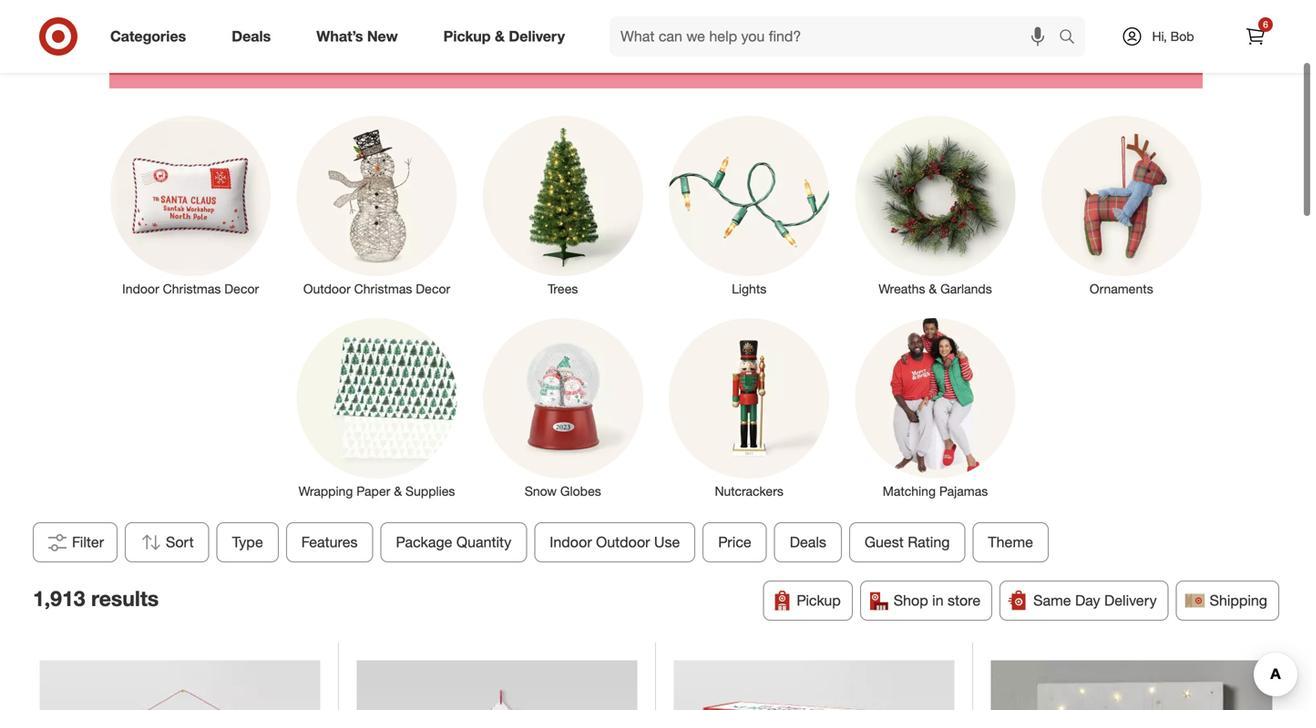 Task type: describe. For each thing, give the bounding box(es) containing it.
search
[[1051, 29, 1095, 47]]

use
[[655, 533, 680, 551]]

store
[[948, 592, 981, 609]]

indoor for indoor christmas decor
[[122, 281, 159, 297]]

deals button
[[775, 522, 842, 563]]

what's
[[317, 27, 363, 45]]

indoor outdoor use
[[550, 533, 680, 551]]

shipping
[[1210, 592, 1268, 609]]

outdoor christmas decor
[[303, 281, 450, 297]]

snow globes
[[525, 483, 601, 499]]

features button
[[286, 522, 373, 563]]

nutcrackers link
[[656, 315, 843, 501]]

same day delivery button
[[1000, 581, 1169, 621]]

ornaments
[[1090, 281, 1154, 297]]

wreaths & garlands link
[[843, 112, 1029, 298]]

categories link
[[95, 16, 209, 57]]

guest
[[865, 533, 904, 551]]

search button
[[1051, 16, 1095, 60]]

theme button
[[973, 522, 1049, 563]]

shop in store button
[[860, 581, 993, 621]]

indoor christmas decor link
[[98, 112, 284, 298]]

shipping button
[[1176, 581, 1280, 621]]

same
[[1034, 592, 1072, 609]]

delivery for pickup & delivery
[[509, 27, 565, 45]]

garlands
[[941, 281, 992, 297]]

price
[[719, 533, 752, 551]]

package quantity button
[[381, 522, 527, 563]]

indoor for indoor outdoor use
[[550, 533, 592, 551]]

1,913
[[33, 586, 85, 611]]

decor for indoor christmas decor
[[225, 281, 259, 297]]

what's new
[[317, 27, 398, 45]]

price button
[[703, 522, 767, 563]]

outdoor inside indoor outdoor use button
[[596, 533, 650, 551]]

trees
[[548, 281, 578, 297]]

& for pickup
[[495, 27, 505, 45]]

wreaths
[[879, 281, 926, 297]]

nutcrackers
[[715, 483, 784, 499]]

shop in store
[[894, 592, 981, 609]]

snow globes link
[[470, 315, 656, 501]]

pickup & delivery
[[444, 27, 565, 45]]

decor for outdoor christmas decor
[[416, 281, 450, 297]]

outdoor inside outdoor christmas decor link
[[303, 281, 351, 297]]

type button
[[217, 522, 279, 563]]

outdoor christmas decor link
[[284, 112, 470, 298]]

hi, bob
[[1153, 28, 1195, 44]]

same day delivery
[[1034, 592, 1157, 609]]

sort
[[166, 533, 194, 551]]

results
[[91, 586, 159, 611]]

matching
[[883, 483, 936, 499]]

pickup for pickup
[[797, 592, 841, 609]]



Task type: vqa. For each thing, say whether or not it's contained in the screenshot.
sign in link
no



Task type: locate. For each thing, give the bounding box(es) containing it.
48" fabric hanging christmas advent calendar with gingerbread man counter white - wondershop™ image
[[357, 661, 638, 710], [357, 661, 638, 710]]

1 horizontal spatial christmas
[[354, 281, 412, 297]]

What can we help you find? suggestions appear below search field
[[610, 16, 1064, 57]]

pickup down the deals button
[[797, 592, 841, 609]]

6 link
[[1236, 16, 1276, 57]]

decor
[[225, 281, 259, 297], [416, 281, 450, 297]]

pajamas
[[940, 483, 988, 499]]

deals
[[232, 27, 271, 45], [790, 533, 827, 551]]

delivery inside same day delivery 'button'
[[1105, 592, 1157, 609]]

christmas for outdoor
[[354, 281, 412, 297]]

18.78" battery operated lit 'sleeps 'til christmas' wood countdown sign cream - wondershop™ image
[[991, 661, 1273, 710], [991, 661, 1273, 710]]

quantity
[[457, 533, 512, 551]]

categories
[[110, 27, 186, 45]]

1 christmas from the left
[[163, 281, 221, 297]]

deals for deals link
[[232, 27, 271, 45]]

guest rating button
[[850, 522, 966, 563]]

pickup for pickup & delivery
[[444, 27, 491, 45]]

2 christmas from the left
[[354, 281, 412, 297]]

deals for the deals button
[[790, 533, 827, 551]]

&
[[495, 27, 505, 45], [929, 281, 937, 297], [394, 483, 402, 499]]

1 horizontal spatial pickup
[[797, 592, 841, 609]]

1 vertical spatial indoor
[[550, 533, 592, 551]]

& for wreaths
[[929, 281, 937, 297]]

deals left what's
[[232, 27, 271, 45]]

wrapping paper & supplies link
[[284, 315, 470, 501]]

lights link
[[656, 112, 843, 298]]

0 horizontal spatial indoor
[[122, 281, 159, 297]]

supplies
[[406, 483, 455, 499]]

pickup button
[[763, 581, 853, 621]]

wrapping paper & supplies
[[299, 483, 455, 499]]

0 horizontal spatial decor
[[225, 281, 259, 297]]

delivery
[[509, 27, 565, 45], [1105, 592, 1157, 609]]

2 horizontal spatial &
[[929, 281, 937, 297]]

13"x16.5" christmas countdown punch box red - wondershop™ image
[[674, 661, 955, 710], [674, 661, 955, 710]]

rating
[[908, 533, 950, 551]]

wondershop at target image
[[109, 0, 1203, 88]]

christmas for indoor
[[163, 281, 221, 297]]

shop
[[894, 592, 929, 609]]

day
[[1076, 592, 1101, 609]]

1 horizontal spatial deals
[[790, 533, 827, 551]]

trees link
[[470, 112, 656, 298]]

0 horizontal spatial &
[[394, 483, 402, 499]]

sort button
[[125, 522, 210, 563]]

0 vertical spatial pickup
[[444, 27, 491, 45]]

2 decor from the left
[[416, 281, 450, 297]]

1 horizontal spatial outdoor
[[596, 533, 650, 551]]

0 horizontal spatial christmas
[[163, 281, 221, 297]]

globes
[[561, 483, 601, 499]]

pickup right new
[[444, 27, 491, 45]]

0 horizontal spatial outdoor
[[303, 281, 351, 297]]

21" fabric 'days 'til christmas' hanging advent calendar blue/red - wondershop™ image
[[40, 661, 320, 710], [40, 661, 320, 710]]

0 horizontal spatial deals
[[232, 27, 271, 45]]

0 vertical spatial outdoor
[[303, 281, 351, 297]]

matching pajamas link
[[843, 315, 1029, 501]]

6
[[1264, 19, 1269, 30]]

1 vertical spatial deals
[[790, 533, 827, 551]]

0 vertical spatial &
[[495, 27, 505, 45]]

1 decor from the left
[[225, 281, 259, 297]]

2 vertical spatial &
[[394, 483, 402, 499]]

0 vertical spatial deals
[[232, 27, 271, 45]]

deals link
[[216, 16, 294, 57]]

wreaths & garlands
[[879, 281, 992, 297]]

what's new link
[[301, 16, 421, 57]]

bob
[[1171, 28, 1195, 44]]

delivery inside the pickup & delivery link
[[509, 27, 565, 45]]

pickup inside 'button'
[[797, 592, 841, 609]]

1,913 results
[[33, 586, 159, 611]]

features
[[302, 533, 358, 551]]

snow
[[525, 483, 557, 499]]

filter
[[72, 533, 104, 551]]

christmas
[[163, 281, 221, 297], [354, 281, 412, 297]]

1 horizontal spatial decor
[[416, 281, 450, 297]]

1 vertical spatial outdoor
[[596, 533, 650, 551]]

paper
[[357, 483, 391, 499]]

ornaments link
[[1029, 112, 1215, 298]]

pickup
[[444, 27, 491, 45], [797, 592, 841, 609]]

0 horizontal spatial delivery
[[509, 27, 565, 45]]

deals inside button
[[790, 533, 827, 551]]

1 horizontal spatial indoor
[[550, 533, 592, 551]]

in
[[933, 592, 944, 609]]

wrapping
[[299, 483, 353, 499]]

new
[[367, 27, 398, 45]]

package
[[396, 533, 453, 551]]

outdoor
[[303, 281, 351, 297], [596, 533, 650, 551]]

1 horizontal spatial &
[[495, 27, 505, 45]]

1 horizontal spatial delivery
[[1105, 592, 1157, 609]]

indoor inside indoor outdoor use button
[[550, 533, 592, 551]]

indoor
[[122, 281, 159, 297], [550, 533, 592, 551]]

filter button
[[33, 522, 118, 563]]

theme
[[989, 533, 1034, 551]]

0 horizontal spatial pickup
[[444, 27, 491, 45]]

0 vertical spatial delivery
[[509, 27, 565, 45]]

1 vertical spatial delivery
[[1105, 592, 1157, 609]]

1 vertical spatial &
[[929, 281, 937, 297]]

type
[[232, 533, 263, 551]]

0 vertical spatial indoor
[[122, 281, 159, 297]]

indoor christmas decor
[[122, 281, 259, 297]]

hi,
[[1153, 28, 1168, 44]]

deals up pickup 'button' at the right bottom of page
[[790, 533, 827, 551]]

matching pajamas
[[883, 483, 988, 499]]

guest rating
[[865, 533, 950, 551]]

delivery for same day delivery
[[1105, 592, 1157, 609]]

pickup & delivery link
[[428, 16, 588, 57]]

1 vertical spatial pickup
[[797, 592, 841, 609]]

indoor outdoor use button
[[535, 522, 696, 563]]

package quantity
[[396, 533, 512, 551]]

lights
[[732, 281, 767, 297]]



